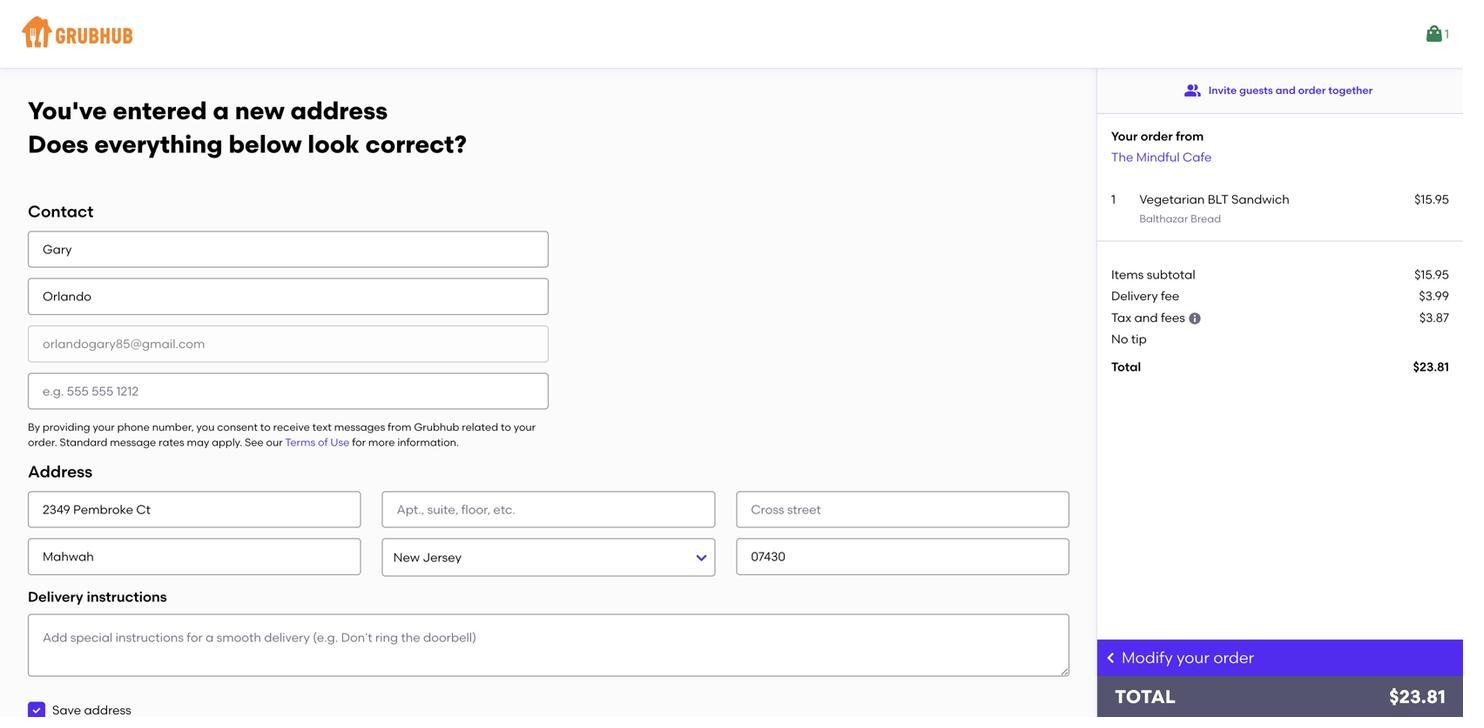 Task type: locate. For each thing, give the bounding box(es) containing it.
contact
[[28, 202, 94, 221]]

total
[[1111, 360, 1141, 374], [1115, 686, 1176, 709]]

$23.81
[[1413, 360, 1449, 374], [1389, 686, 1446, 709]]

0 vertical spatial from
[[1176, 129, 1204, 144]]

to up our
[[260, 421, 271, 434]]

$15.95 for $15.95 balthazar bread
[[1415, 192, 1449, 207]]

2 horizontal spatial order
[[1298, 84, 1326, 97]]

1 horizontal spatial delivery
[[1111, 289, 1158, 303]]

1 inside button
[[1445, 26, 1449, 41]]

tax
[[1111, 311, 1132, 325]]

delivery left instructions at the left
[[28, 589, 83, 606]]

0 horizontal spatial from
[[388, 421, 412, 434]]

related
[[462, 421, 498, 434]]

0 vertical spatial $15.95
[[1415, 192, 1449, 207]]

no tip
[[1111, 332, 1147, 347]]

1 vertical spatial from
[[388, 421, 412, 434]]

tip
[[1131, 332, 1147, 347]]

information.
[[397, 436, 459, 449]]

delivery for delivery fee
[[1111, 289, 1158, 303]]

the
[[1111, 150, 1134, 165]]

2 horizontal spatial your
[[1177, 649, 1210, 668]]

1 horizontal spatial svg image
[[1188, 312, 1202, 326]]

use
[[330, 436, 350, 449]]

your right the related
[[514, 421, 536, 434]]

order inside your order from the mindful cafe
[[1141, 129, 1173, 144]]

Cross street text field
[[736, 492, 1070, 528]]

fees
[[1161, 311, 1185, 325]]

apply.
[[212, 436, 242, 449]]

by providing your phone number, you consent to receive text messages from grubhub related to your order. standard message rates may apply. see our
[[28, 421, 536, 449]]

0 vertical spatial delivery
[[1111, 289, 1158, 303]]

tax and fees
[[1111, 311, 1185, 325]]

0 horizontal spatial your
[[93, 421, 115, 434]]

subtotal
[[1147, 267, 1196, 282]]

of
[[318, 436, 328, 449]]

items
[[1111, 267, 1144, 282]]

0 horizontal spatial and
[[1135, 311, 1158, 325]]

vegetarian
[[1140, 192, 1205, 207]]

bread
[[1191, 213, 1221, 225]]

your right modify
[[1177, 649, 1210, 668]]

0 horizontal spatial delivery
[[28, 589, 83, 606]]

total down modify
[[1115, 686, 1176, 709]]

your up the standard
[[93, 421, 115, 434]]

more
[[368, 436, 395, 449]]

below
[[229, 130, 302, 159]]

items subtotal
[[1111, 267, 1196, 282]]

correct?
[[365, 130, 467, 159]]

1 horizontal spatial from
[[1176, 129, 1204, 144]]

Address 2 text field
[[382, 492, 715, 528]]

0 vertical spatial total
[[1111, 360, 1141, 374]]

1 vertical spatial 1
[[1111, 192, 1116, 207]]

from up cafe
[[1176, 129, 1204, 144]]

invite guests and order together button
[[1184, 75, 1373, 106]]

1 vertical spatial delivery
[[28, 589, 83, 606]]

instructions
[[87, 589, 167, 606]]

sandwich
[[1232, 192, 1290, 207]]

0 horizontal spatial order
[[1141, 129, 1173, 144]]

svg image left modify
[[1104, 651, 1118, 665]]

guests
[[1239, 84, 1273, 97]]

and
[[1276, 84, 1296, 97], [1135, 311, 1158, 325]]

Address 1 text field
[[28, 492, 361, 528]]

everything
[[94, 130, 223, 159]]

text
[[312, 421, 332, 434]]

0 vertical spatial $23.81
[[1413, 360, 1449, 374]]

no
[[1111, 332, 1128, 347]]

people icon image
[[1184, 82, 1202, 99]]

0 vertical spatial order
[[1298, 84, 1326, 97]]

1 vertical spatial $15.95
[[1415, 267, 1449, 282]]

modify your order
[[1122, 649, 1255, 668]]

1 horizontal spatial to
[[501, 421, 511, 434]]

entered
[[113, 96, 207, 125]]

1 vertical spatial order
[[1141, 129, 1173, 144]]

$3.87
[[1420, 311, 1449, 325]]

to
[[260, 421, 271, 434], [501, 421, 511, 434]]

your
[[93, 421, 115, 434], [514, 421, 536, 434], [1177, 649, 1210, 668]]

and right guests
[[1276, 84, 1296, 97]]

First name text field
[[28, 231, 549, 268]]

and down delivery fee
[[1135, 311, 1158, 325]]

standard
[[60, 436, 107, 449]]

from up more
[[388, 421, 412, 434]]

1 vertical spatial and
[[1135, 311, 1158, 325]]

0 horizontal spatial to
[[260, 421, 271, 434]]

order up mindful
[[1141, 129, 1173, 144]]

order right modify
[[1214, 649, 1255, 668]]

1 vertical spatial svg image
[[1104, 651, 1118, 665]]

to right the related
[[501, 421, 511, 434]]

City text field
[[28, 539, 361, 576]]

0 vertical spatial 1
[[1445, 26, 1449, 41]]

modify
[[1122, 649, 1173, 668]]

from
[[1176, 129, 1204, 144], [388, 421, 412, 434]]

1
[[1445, 26, 1449, 41], [1111, 192, 1116, 207]]

$15.95
[[1415, 192, 1449, 207], [1415, 267, 1449, 282]]

1 horizontal spatial order
[[1214, 649, 1255, 668]]

svg image right fees in the top right of the page
[[1188, 312, 1202, 326]]

Delivery instructions text field
[[28, 614, 1070, 677]]

your
[[1111, 129, 1138, 144]]

delivery
[[1111, 289, 1158, 303], [28, 589, 83, 606]]

2 $15.95 from the top
[[1415, 267, 1449, 282]]

order left together
[[1298, 84, 1326, 97]]

1 button
[[1424, 18, 1449, 50]]

Zip text field
[[736, 539, 1070, 576]]

1 $15.95 from the top
[[1415, 192, 1449, 207]]

the mindful cafe link
[[1111, 150, 1212, 165]]

order
[[1298, 84, 1326, 97], [1141, 129, 1173, 144], [1214, 649, 1255, 668]]

0 horizontal spatial svg image
[[1104, 651, 1118, 665]]

$15.95 inside $15.95 balthazar bread
[[1415, 192, 1449, 207]]

delivery down items
[[1111, 289, 1158, 303]]

Last name text field
[[28, 278, 549, 315]]

vegetarian blt sandwich
[[1140, 192, 1290, 207]]

total down no tip
[[1111, 360, 1141, 374]]

0 vertical spatial and
[[1276, 84, 1296, 97]]

1 horizontal spatial 1
[[1445, 26, 1449, 41]]

1 horizontal spatial and
[[1276, 84, 1296, 97]]

2 vertical spatial order
[[1214, 649, 1255, 668]]

svg image
[[1188, 312, 1202, 326], [1104, 651, 1118, 665]]



Task type: vqa. For each thing, say whether or not it's contained in the screenshot.
$23.81 to the bottom
yes



Task type: describe. For each thing, give the bounding box(es) containing it.
for
[[352, 436, 366, 449]]

terms of use for more information.
[[285, 436, 459, 449]]

fee
[[1161, 289, 1180, 303]]

1 vertical spatial $23.81
[[1389, 686, 1446, 709]]

delivery for delivery instructions
[[28, 589, 83, 606]]

together
[[1329, 84, 1373, 97]]

grubhub
[[414, 421, 459, 434]]

svg image
[[31, 706, 42, 716]]

mindful
[[1136, 150, 1180, 165]]

1 horizontal spatial your
[[514, 421, 536, 434]]

cafe
[[1183, 150, 1212, 165]]

$3.99
[[1419, 289, 1449, 303]]

consent
[[217, 421, 258, 434]]

look
[[308, 130, 360, 159]]

receive
[[273, 421, 310, 434]]

invite
[[1209, 84, 1237, 97]]

$15.95 balthazar bread
[[1140, 192, 1449, 225]]

order.
[[28, 436, 57, 449]]

delivery fee
[[1111, 289, 1180, 303]]

see
[[245, 436, 264, 449]]

number,
[[152, 421, 194, 434]]

from inside by providing your phone number, you consent to receive text messages from grubhub related to your order. standard message rates may apply. see our
[[388, 421, 412, 434]]

main navigation navigation
[[0, 0, 1463, 68]]

blt
[[1208, 192, 1229, 207]]

phone
[[117, 421, 150, 434]]

our
[[266, 436, 283, 449]]

does
[[28, 130, 89, 159]]

messages
[[334, 421, 385, 434]]

terms
[[285, 436, 315, 449]]

1 to from the left
[[260, 421, 271, 434]]

order inside button
[[1298, 84, 1326, 97]]

may
[[187, 436, 209, 449]]

and inside button
[[1276, 84, 1296, 97]]

message
[[110, 436, 156, 449]]

address
[[290, 96, 388, 125]]

invite guests and order together
[[1209, 84, 1373, 97]]

0 horizontal spatial 1
[[1111, 192, 1116, 207]]

a
[[213, 96, 229, 125]]

2 to from the left
[[501, 421, 511, 434]]

Phone telephone field
[[28, 373, 549, 410]]

1 vertical spatial total
[[1115, 686, 1176, 709]]

you
[[196, 421, 215, 434]]

new
[[235, 96, 285, 125]]

rates
[[159, 436, 184, 449]]

delivery instructions
[[28, 589, 167, 606]]

you've entered a new address does everything below look correct?
[[28, 96, 467, 159]]

$15.95 for $15.95
[[1415, 267, 1449, 282]]

your order from the mindful cafe
[[1111, 129, 1212, 165]]

providing
[[43, 421, 90, 434]]

0 vertical spatial svg image
[[1188, 312, 1202, 326]]

from inside your order from the mindful cafe
[[1176, 129, 1204, 144]]

you've
[[28, 96, 107, 125]]

Email email field
[[28, 326, 549, 363]]

terms of use link
[[285, 436, 350, 449]]

by
[[28, 421, 40, 434]]

address
[[28, 462, 93, 482]]

balthazar
[[1140, 213, 1188, 225]]



